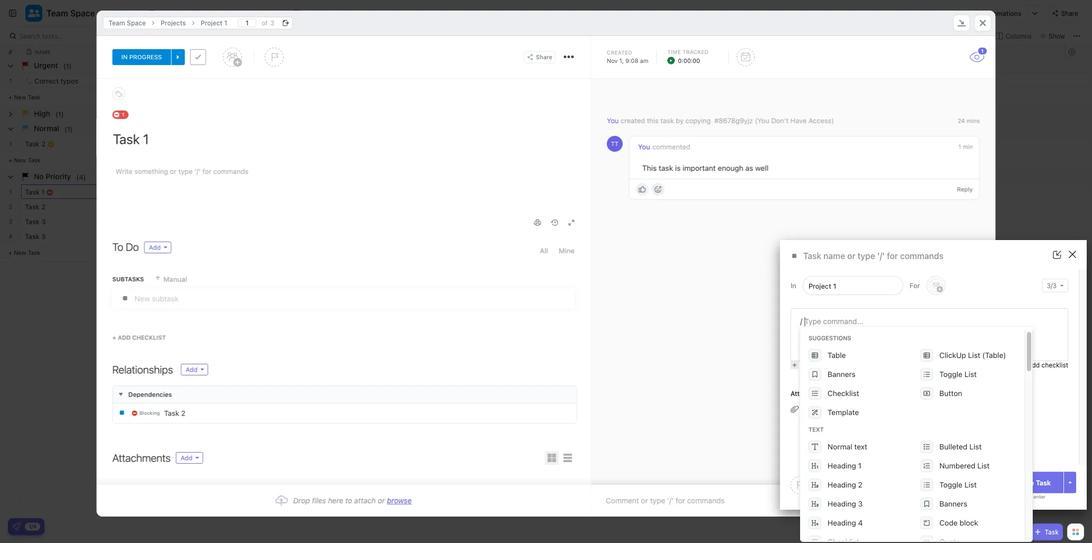 Task type: locate. For each thing, give the bounding box(es) containing it.
drop
[[293, 496, 310, 505]]

1 vertical spatial you
[[638, 143, 650, 151]]

table right gantt link
[[304, 9, 323, 17]]

new task down correct
[[14, 94, 40, 100]]

0 vertical spatial (1)
[[63, 62, 72, 70]]

banners up the code
[[940, 500, 968, 508]]

0 vertical spatial task 2
[[25, 140, 45, 148]]

3 new from the top
[[14, 249, 26, 256]]

row group
[[0, 59, 21, 262], [0, 59, 1092, 262], [21, 59, 550, 262], [1065, 59, 1092, 262], [1065, 498, 1092, 515]]

task 2 right 1 1 2 3 1 4
[[25, 140, 45, 148]]

#
[[8, 48, 12, 56]]

1 ‎task from the top
[[25, 188, 39, 196]]

1 vertical spatial new task
[[14, 157, 40, 163]]

2 horizontal spatial to
[[867, 405, 873, 413]]

1 horizontal spatial attachments
[[791, 390, 830, 397]]

share button inside task details element
[[524, 51, 556, 63]]

2 ‎task from the top
[[25, 203, 39, 211]]

0 vertical spatial task 3
[[25, 218, 46, 226]]

0 vertical spatial or
[[897, 405, 904, 413]]

1 vertical spatial normal
[[828, 442, 852, 451]]

1 horizontal spatial banners
[[940, 500, 968, 508]]

1 horizontal spatial task 2
[[164, 409, 185, 418]]

press space to select this row. row
[[0, 74, 21, 88], [21, 74, 550, 90], [0, 136, 21, 151], [21, 136, 550, 151], [0, 185, 21, 199], [21, 185, 550, 199], [0, 199, 21, 214], [21, 199, 550, 214], [0, 214, 21, 229], [21, 214, 550, 231], [0, 229, 21, 244], [21, 229, 550, 244], [21, 498, 550, 516]]

0 vertical spatial toggle
[[940, 370, 963, 379]]

0 vertical spatial new task
[[14, 94, 40, 100]]

0 vertical spatial space
[[70, 8, 95, 18]]

table up subtask
[[828, 351, 846, 360]]

1 vertical spatial task 3
[[25, 232, 46, 240]]

toggle down numbered
[[940, 481, 963, 489]]

heading down heading 3
[[828, 519, 856, 527]]

me button
[[902, 30, 927, 42]]

0 vertical spatial table
[[304, 9, 323, 17]]

2 toggle list from the top
[[940, 481, 977, 489]]

1 toggle list from the top
[[940, 370, 977, 379]]

team space left board link
[[109, 19, 146, 27]]

files left here
[[312, 496, 326, 505]]

1 horizontal spatial or
[[897, 405, 904, 413]]

0 vertical spatial attachments
[[791, 390, 830, 397]]

team space for team space link
[[109, 19, 146, 27]]

0 vertical spatial attach
[[875, 405, 895, 413]]

1 vertical spatial checklist
[[1042, 362, 1068, 369]]

normal text
[[828, 442, 867, 451]]

team space
[[47, 8, 95, 18], [109, 19, 146, 27]]

(1) up typos
[[63, 62, 72, 70]]

2 horizontal spatial add
[[1028, 362, 1040, 369]]

heading up heading 2
[[828, 461, 856, 470]]

task inside "link"
[[164, 409, 179, 418]]

you left created
[[607, 117, 619, 125]]

terry
[[131, 77, 147, 85]]

2 heading from the top
[[828, 481, 856, 489]]

normal up heading 1
[[828, 442, 852, 451]]

+ right 'cmd'
[[1029, 494, 1032, 500]]

0 horizontal spatial share
[[536, 54, 552, 61]]

1,
[[620, 57, 624, 64]]

(1) down typos
[[65, 125, 73, 133]]

task 3
[[25, 218, 46, 226], [25, 232, 46, 240]]

heading down heading 1
[[828, 481, 856, 489]]

and
[[821, 405, 833, 413]]

0 horizontal spatial add
[[118, 334, 131, 341]]

1 vertical spatial banners
[[940, 500, 968, 508]]

checklist inside task body element
[[132, 334, 166, 341]]

cmd
[[1018, 494, 1028, 500]]

attachments
[[791, 390, 830, 397], [112, 452, 171, 464]]

table
[[304, 9, 323, 17], [828, 351, 846, 360]]

team space link
[[103, 17, 151, 29]]

new
[[14, 94, 26, 100], [14, 157, 26, 163], [14, 249, 26, 256]]

1 vertical spatial toggle list
[[940, 481, 977, 489]]

assignees button
[[927, 30, 976, 42]]

1 inside task locations element
[[224, 19, 227, 27]]

task 2 inside "link"
[[164, 409, 185, 418]]

#8678g9yjz
[[715, 117, 753, 125]]

you for you commented
[[638, 143, 650, 151]]

created
[[621, 117, 645, 125]]

drag
[[803, 405, 819, 413]]

row group containing urgent
[[0, 59, 1092, 262]]

1 horizontal spatial 4
[[858, 519, 863, 527]]

new task right 1 1 2 3 1 4
[[14, 157, 40, 163]]

+ up relationships
[[112, 334, 116, 341]]

1 heading from the top
[[828, 461, 856, 470]]

1 vertical spatial attachments
[[112, 452, 171, 464]]

0 horizontal spatial subtasks
[[112, 276, 144, 283]]

(1) inside urgent "cell"
[[63, 62, 72, 70]]

1 horizontal spatial subtasks
[[869, 32, 896, 40]]

reply
[[957, 186, 973, 193]]

2 vertical spatial new
[[14, 249, 26, 256]]

task 2 link
[[132, 404, 550, 422]]

0 vertical spatial +
[[112, 334, 116, 341]]

space up the search tasks... text box
[[70, 8, 95, 18]]

this
[[642, 164, 657, 173]]

all link
[[540, 242, 548, 260]]

1 vertical spatial attach
[[354, 496, 376, 505]]

0 vertical spatial you
[[607, 117, 619, 125]]

0 vertical spatial subtasks
[[869, 32, 896, 40]]

task 2
[[25, 140, 45, 148], [164, 409, 185, 418]]

0 horizontal spatial space
[[70, 8, 95, 18]]

projects
[[161, 19, 186, 27]]

have
[[791, 117, 807, 125]]

1 horizontal spatial team space
[[109, 19, 146, 27]]

me
[[913, 32, 922, 40]]

do
[[126, 241, 139, 253]]

0 horizontal spatial team space
[[47, 8, 95, 18]]

heading down heading 2
[[828, 500, 856, 508]]

attach right 'template'
[[875, 405, 895, 413]]

0 vertical spatial toggle list
[[940, 370, 977, 379]]

space inside team space link
[[127, 19, 146, 27]]

banners down subtask
[[828, 370, 856, 379]]

browse
[[387, 496, 412, 505]]

1 horizontal spatial add
[[801, 362, 813, 369]]

subtasks right showing
[[869, 32, 896, 40]]

heading for heading 3
[[828, 500, 856, 508]]

share
[[1061, 10, 1078, 17], [536, 54, 552, 61]]

‎task 2
[[25, 203, 45, 211]]

2 vertical spatial to
[[345, 496, 352, 505]]

for
[[910, 282, 920, 290]]

or inside dialog
[[378, 496, 385, 505]]

subtasks down to do
[[112, 276, 144, 283]]

add inside task body element
[[118, 334, 131, 341]]

list left (table)
[[968, 351, 980, 360]]

0 horizontal spatial 4
[[9, 233, 13, 240]]

you up this
[[638, 143, 650, 151]]

0 vertical spatial banners
[[828, 370, 856, 379]]

of 3
[[262, 19, 274, 27]]

1 vertical spatial to
[[867, 405, 873, 413]]

2 inside "link"
[[181, 409, 185, 418]]

0 vertical spatial files
[[851, 405, 865, 413]]

1 vertical spatial ‎task
[[25, 203, 39, 211]]

grid containing urgent
[[0, 45, 1092, 516]]

gantt link
[[260, 0, 284, 26]]

‎task 1
[[25, 188, 45, 196]]

task 2 down the dependencies
[[164, 409, 185, 418]]

+ add checklist
[[112, 334, 166, 341]]

1 horizontal spatial to
[[345, 496, 352, 505]]

mine
[[559, 247, 575, 255]]

1 horizontal spatial team
[[109, 19, 125, 27]]

files right the drop on the bottom of page
[[851, 405, 865, 413]]

1 vertical spatial team
[[109, 19, 125, 27]]

dependencies
[[128, 391, 172, 398]]

team space up the search tasks... text box
[[47, 8, 95, 18]]

0 vertical spatial checklist
[[132, 334, 166, 341]]

1 horizontal spatial space
[[127, 19, 146, 27]]

Search tasks... text field
[[20, 29, 107, 43]]

0 horizontal spatial attach
[[354, 496, 376, 505]]

0 horizontal spatial task 2
[[25, 140, 45, 148]]

normal inside cell
[[34, 124, 59, 133]]

space left board link
[[127, 19, 146, 27]]

template
[[828, 408, 859, 417]]

0 horizontal spatial or
[[378, 496, 385, 505]]

task
[[661, 117, 674, 125], [659, 164, 673, 173]]

board
[[159, 9, 180, 17]]

space for team space button
[[70, 8, 95, 18]]

subtasks
[[869, 32, 896, 40], [112, 276, 144, 283]]

task details element
[[97, 36, 996, 79]]

1 horizontal spatial attach
[[875, 405, 895, 413]]

1 vertical spatial space
[[127, 19, 146, 27]]

0 vertical spatial share button
[[1048, 5, 1083, 22]]

automations
[[983, 10, 1022, 17]]

calendar
[[204, 9, 236, 17]]

1 horizontal spatial you
[[638, 143, 650, 151]]

1 vertical spatial team space
[[109, 19, 146, 27]]

to do
[[112, 241, 139, 253]]

team inside task locations element
[[109, 19, 125, 27]]

1 1 2 3 1 4
[[9, 77, 13, 240]]

2 inside 1 1 2 3 1 4
[[9, 203, 12, 210]]

1 vertical spatial new
[[14, 157, 26, 163]]

team space inside task locations element
[[109, 19, 146, 27]]

0 horizontal spatial team
[[47, 8, 68, 18]]

block
[[960, 519, 978, 527]]

1 vertical spatial files
[[312, 496, 326, 505]]

1 toggle from the top
[[940, 370, 963, 379]]

don't
[[771, 117, 789, 125]]

2 vertical spatial new task
[[14, 249, 40, 256]]

list right numbered
[[978, 461, 990, 470]]

‎task for ‎task 2
[[25, 203, 39, 211]]

row
[[21, 45, 550, 58]]

0 horizontal spatial normal
[[34, 124, 59, 133]]

0 vertical spatial normal
[[34, 124, 59, 133]]

0 horizontal spatial attachments
[[112, 452, 171, 464]]

(1) inside normal cell
[[65, 125, 73, 133]]

1 task 3 from the top
[[25, 218, 46, 226]]

press space to select this row. row containing ‎task 1
[[21, 185, 550, 199]]

2 toggle from the top
[[940, 481, 963, 489]]

dialog
[[97, 10, 996, 517]]

0 horizontal spatial share button
[[524, 51, 556, 63]]

0 horizontal spatial banners
[[828, 370, 856, 379]]

‎task down ‎task 1
[[25, 203, 39, 211]]

press space to select this row. row containing 3
[[0, 214, 21, 229]]

search tasks...
[[20, 32, 64, 40]]

attach
[[875, 405, 895, 413], [354, 496, 376, 505]]

team right team space button
[[109, 19, 125, 27]]

numbered list
[[940, 461, 990, 470]]

1 horizontal spatial table
[[828, 351, 846, 360]]

you
[[607, 117, 619, 125], [638, 143, 650, 151]]

team
[[47, 8, 68, 18], [109, 19, 125, 27]]

mine link
[[559, 242, 575, 260]]

0 horizontal spatial +
[[112, 334, 116, 341]]

0 vertical spatial ‎task
[[25, 188, 39, 196]]

dialog containing to do
[[97, 10, 996, 517]]

to do cell
[[233, 74, 339, 88]]

add
[[118, 334, 131, 341], [801, 362, 813, 369], [1028, 362, 1040, 369]]

to right here
[[345, 496, 352, 505]]

no priority cell
[[0, 170, 1092, 184]]

0 vertical spatial to
[[239, 78, 247, 85]]

0 horizontal spatial you
[[607, 117, 619, 125]]

toggle up button
[[940, 370, 963, 379]]

team inside button
[[47, 8, 68, 18]]

1 vertical spatial (1)
[[65, 125, 73, 133]]

‎task up ‎task 2
[[25, 188, 39, 196]]

team up the tasks...
[[47, 8, 68, 18]]

(1)
[[63, 62, 72, 70], [65, 125, 73, 133]]

task left by
[[661, 117, 674, 125]]

24 mins
[[958, 117, 980, 124]]

cell
[[127, 136, 233, 151], [233, 136, 339, 151], [339, 136, 444, 151], [444, 136, 550, 151], [127, 185, 233, 199], [233, 185, 339, 199], [339, 185, 444, 199], [444, 185, 550, 199], [127, 199, 233, 214], [233, 199, 339, 214], [339, 199, 444, 214], [444, 199, 550, 214], [127, 214, 233, 228], [233, 214, 339, 228], [339, 214, 444, 228], [127, 229, 233, 243], [233, 229, 339, 243], [339, 229, 444, 243], [444, 229, 550, 243], [127, 498, 233, 515], [444, 498, 550, 515]]

heading for heading 2
[[828, 481, 856, 489]]

1 vertical spatial subtasks
[[112, 276, 144, 283]]

normal right 1 1 2 3 1 4
[[34, 124, 59, 133]]

1 inside task body element
[[122, 112, 124, 117]]

1 vertical spatial share
[[536, 54, 552, 61]]

priority
[[46, 172, 71, 181]]

task 2 inside 'row group'
[[25, 140, 45, 148]]

‎task for ‎task 1
[[25, 188, 39, 196]]

attach right here
[[354, 496, 376, 505]]

1 vertical spatial 4
[[858, 519, 863, 527]]

no priority
[[34, 172, 71, 181]]

3 heading from the top
[[828, 500, 856, 508]]

drop
[[835, 405, 849, 413]]

1 vertical spatial toggle
[[940, 481, 963, 489]]

0 vertical spatial new
[[14, 94, 26, 100]]

onboarding checklist button element
[[12, 523, 21, 531]]

copying
[[686, 117, 711, 125]]

0 horizontal spatial to
[[239, 78, 247, 85]]

1 vertical spatial or
[[378, 496, 385, 505]]

press space to select this row. row containing task 2
[[21, 136, 550, 151]]

you commented
[[638, 143, 691, 151]]

space for team space link
[[127, 19, 146, 27]]

normal cell
[[0, 122, 1092, 136]]

2 new task from the top
[[14, 157, 40, 163]]

list left board
[[122, 9, 135, 17]]

drag and drop files to attach or
[[803, 405, 904, 413]]

list down the clickup list (table)
[[965, 370, 977, 379]]

new task down ‎task 2
[[14, 249, 40, 256]]

clickup list (table)
[[940, 351, 1006, 360]]

project
[[201, 19, 223, 27]]

3 inside 1 1 2 3 1 4
[[9, 218, 12, 225]]

New subtask text field
[[135, 289, 574, 308]]

toggle list down numbered
[[940, 481, 977, 489]]

grid
[[0, 45, 1092, 516]]

add for add checklist
[[1028, 362, 1040, 369]]

terry turtle
[[131, 77, 168, 85]]

0 horizontal spatial table
[[304, 9, 323, 17]]

banners
[[828, 370, 856, 379], [940, 500, 968, 508]]

urgent
[[34, 61, 58, 70]]

well
[[755, 164, 769, 173]]

toggle list down 'clickup'
[[940, 370, 977, 379]]

1 horizontal spatial normal
[[828, 442, 852, 451]]

team for team space button
[[47, 8, 68, 18]]

1 vertical spatial table
[[828, 351, 846, 360]]

+
[[112, 334, 116, 341], [1029, 494, 1032, 500]]

1 horizontal spatial share
[[1061, 10, 1078, 17]]

task left is
[[659, 164, 673, 173]]

1 vertical spatial task 2
[[164, 409, 185, 418]]

team space inside button
[[47, 8, 95, 18]]

2
[[41, 140, 45, 148], [41, 203, 45, 211], [9, 203, 12, 210], [181, 409, 185, 418], [858, 481, 863, 489]]

0 horizontal spatial checklist
[[132, 334, 166, 341]]

to right 'template'
[[867, 405, 873, 413]]

space inside team space button
[[70, 8, 95, 18]]

+ inside task body element
[[112, 334, 116, 341]]

1 horizontal spatial share button
[[1048, 5, 1083, 22]]

4 heading from the top
[[828, 519, 856, 527]]

space
[[70, 8, 95, 18], [127, 19, 146, 27]]

1 horizontal spatial +
[[1029, 494, 1032, 500]]

to left the do
[[239, 78, 247, 85]]

0 vertical spatial team space
[[47, 8, 95, 18]]

add for add subtask
[[801, 362, 813, 369]]

you for you created this task by copying #8678g9yjz (you don't have access)
[[607, 117, 619, 125]]

to
[[112, 241, 123, 253]]

tracked
[[683, 49, 709, 55]]

1 vertical spatial share button
[[524, 51, 556, 63]]

0 horizontal spatial files
[[312, 496, 326, 505]]

all
[[540, 247, 548, 255]]

checklist
[[132, 334, 166, 341], [1042, 362, 1068, 369]]

of
[[262, 19, 268, 27]]

0 vertical spatial team
[[47, 8, 68, 18]]



Task type: describe. For each thing, give the bounding box(es) containing it.
code
[[940, 519, 958, 527]]

search
[[20, 32, 40, 40]]

subtasks inside the showing subtasks button
[[869, 32, 896, 40]]

subtasks inside task body element
[[112, 276, 144, 283]]

clickup
[[940, 351, 966, 360]]

normal for normal text
[[828, 442, 852, 451]]

min
[[963, 143, 973, 150]]

enough
[[718, 164, 744, 173]]

0 vertical spatial task
[[661, 117, 674, 125]]

9:08
[[626, 57, 638, 64]]

(4)
[[76, 173, 86, 181]]

0 vertical spatial 4
[[9, 233, 13, 240]]

you created this task by copying #8678g9yjz (you don't have access)
[[607, 117, 834, 125]]

0 vertical spatial share
[[1061, 10, 1078, 17]]

to inside cell
[[239, 78, 247, 85]]

attachments inside task body element
[[112, 452, 171, 464]]

commented
[[652, 143, 691, 151]]

gantt
[[260, 9, 279, 17]]

row group containing correct typos
[[21, 59, 550, 262]]

browse link
[[387, 496, 412, 505]]

this task is important enough as well
[[642, 164, 769, 173]]

1 min
[[959, 143, 973, 150]]

project 1
[[201, 19, 227, 27]]

1 horizontal spatial files
[[851, 405, 865, 413]]

heading 1
[[828, 461, 862, 470]]

task locations element
[[97, 10, 996, 36]]

am
[[640, 57, 649, 64]]

subtask
[[815, 362, 839, 369]]

heading 2
[[828, 481, 863, 489]]

time tracked
[[668, 49, 709, 55]]

team space button
[[42, 2, 95, 25]]

checklist
[[828, 389, 859, 398]]

monday
[[342, 77, 368, 85]]

important
[[683, 164, 716, 173]]

heading for heading 4
[[828, 519, 856, 527]]

tt
[[611, 141, 619, 147]]

create
[[1012, 479, 1034, 487]]

minimize task image
[[958, 20, 966, 26]]

row group containing 1 1 2 3 1 4
[[0, 59, 21, 262]]

onboarding checklist button image
[[12, 523, 21, 531]]

drop files here to attach or browse
[[293, 496, 412, 505]]

team space for team space button
[[47, 8, 95, 18]]

press space to select this row. row containing 4
[[0, 229, 21, 244]]

2 new from the top
[[14, 157, 26, 163]]

access)
[[809, 117, 834, 125]]

suggestions
[[809, 335, 851, 342]]

numbered
[[940, 461, 976, 470]]

enter
[[1034, 494, 1046, 500]]

add checklist
[[1028, 362, 1068, 369]]

project 1 link
[[195, 17, 233, 29]]

showing subtasks
[[842, 32, 896, 40]]

board link
[[159, 0, 184, 26]]

list up numbered list
[[970, 442, 982, 451]]

bulleted list
[[940, 442, 982, 451]]

team for team space link
[[109, 19, 125, 27]]

share inside task details element
[[536, 54, 552, 61]]

this
[[647, 117, 659, 125]]

row inside grid
[[21, 45, 550, 58]]

24
[[958, 117, 965, 124]]

mins
[[967, 117, 980, 124]]

urgent cell
[[0, 59, 1092, 73]]

projects link
[[155, 17, 191, 29]]

(you
[[755, 117, 769, 125]]

heading for heading 1
[[828, 461, 856, 470]]

code block
[[940, 519, 978, 527]]

tasks...
[[42, 32, 64, 40]]

text
[[809, 426, 824, 433]]

1 horizontal spatial checklist
[[1042, 362, 1068, 369]]

press space to select this row. row containing ‎task 2
[[21, 199, 550, 214]]

normal for normal
[[34, 124, 59, 133]]

correct
[[34, 77, 59, 85]]

is
[[675, 164, 681, 173]]

list link
[[122, 0, 139, 26]]

press space to select this row. row containing 2
[[0, 199, 21, 214]]

1 vertical spatial task
[[659, 164, 673, 173]]

2 task 3 from the top
[[25, 232, 46, 240]]

Task name or type '/' for commands text field
[[803, 251, 1035, 262]]

no
[[34, 172, 44, 181]]

(1) for normal
[[65, 125, 73, 133]]

(table)
[[982, 351, 1006, 360]]

3 new task from the top
[[14, 249, 40, 256]]

1 new from the top
[[14, 94, 26, 100]]

add subtask
[[801, 362, 839, 369]]

Edit task name text field
[[113, 130, 575, 148]]

assignees
[[940, 32, 971, 40]]

to do
[[239, 78, 258, 85]]

monday cell
[[339, 74, 444, 88]]

relationships
[[112, 363, 173, 376]]

turtle
[[149, 77, 168, 85]]

Set task position in this List number field
[[238, 19, 256, 27]]

task body element
[[97, 79, 591, 485]]

1 new task from the top
[[14, 94, 40, 100]]

in
[[791, 282, 797, 290]]

/
[[800, 317, 803, 326]]

by
[[676, 117, 684, 125]]

nov
[[607, 57, 618, 64]]

correct typos
[[34, 77, 78, 85]]

heading 4
[[828, 519, 863, 527]]

press space to select this row. row containing correct typos
[[21, 74, 550, 90]]

1/4
[[29, 523, 37, 529]]

button
[[940, 389, 962, 398]]

3 inside task locations element
[[270, 19, 274, 27]]

do
[[249, 78, 258, 85]]

terry turtle cell
[[127, 74, 233, 88]]

heading 3
[[828, 500, 863, 508]]

calendar link
[[204, 0, 240, 26]]

cmd + enter
[[1018, 494, 1046, 500]]

create task
[[1012, 479, 1051, 487]]

automations button
[[978, 5, 1027, 21]]

(1) for urgent
[[63, 62, 72, 70]]

here
[[328, 496, 343, 505]]

1 vertical spatial +
[[1029, 494, 1032, 500]]

list down numbered list
[[965, 481, 977, 489]]



Task type: vqa. For each thing, say whether or not it's contained in the screenshot.
Filter
no



